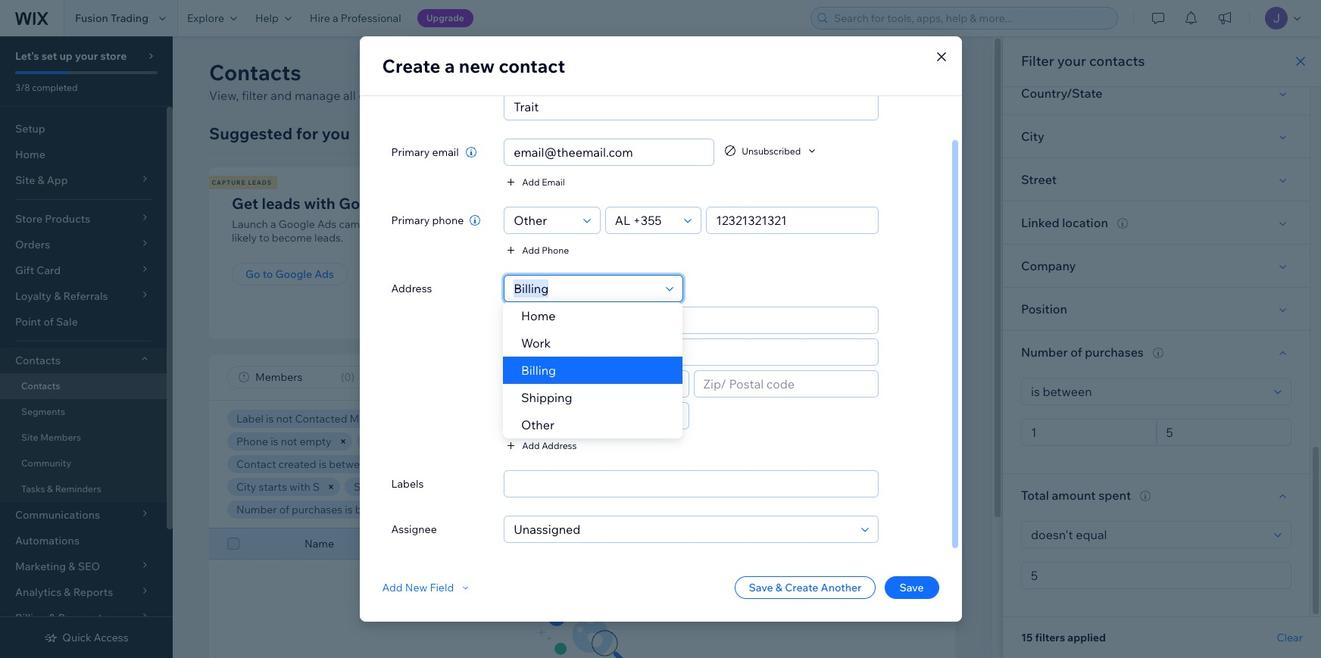 Task type: vqa. For each thing, say whether or not it's contained in the screenshot.
the Street to the top
yes



Task type: describe. For each thing, give the bounding box(es) containing it.
& for reminders
[[47, 484, 53, 495]]

1 dec from the left
[[375, 458, 394, 471]]

contact created is between dec 22, 2023 and dec 10, 2023
[[236, 458, 524, 471]]

csv
[[658, 231, 680, 245]]

2 vertical spatial address
[[753, 537, 794, 551]]

save & create another
[[749, 581, 862, 595]]

up
[[60, 49, 73, 63]]

segments link
[[0, 399, 167, 425]]

save for save & create another
[[749, 581, 774, 595]]

home inside the sidebar element
[[15, 148, 45, 161]]

total for total amount spent is not 5
[[470, 503, 494, 517]]

grow your contact list add contacts by importing them via gmail or a csv file.
[[658, 194, 887, 245]]

go
[[246, 268, 260, 281]]

list
[[795, 194, 818, 213]]

& for create
[[776, 581, 783, 595]]

any
[[628, 481, 646, 494]]

add email button
[[504, 175, 565, 189]]

customers
[[389, 412, 443, 426]]

let's
[[15, 49, 39, 63]]

add for add new field
[[382, 581, 403, 595]]

add for add email
[[522, 176, 540, 188]]

community link
[[0, 451, 167, 477]]

hire a professional link
[[301, 0, 411, 36]]

total amount spent is not 5
[[470, 503, 603, 517]]

add new field button
[[382, 581, 472, 595]]

10,
[[483, 458, 498, 471]]

number of purchases is between 1 and 5
[[236, 503, 436, 517]]

to right likely
[[259, 231, 270, 245]]

primary for primary email
[[392, 146, 430, 159]]

email for email
[[475, 537, 502, 551]]

add inside grow your contact list add contacts by importing them via gmail or a csv file.
[[658, 218, 679, 231]]

new
[[459, 55, 495, 77]]

target
[[403, 218, 433, 231]]

upgrade button
[[417, 9, 474, 27]]

position
[[1022, 302, 1068, 317]]

get leads with google ads launch a google ads campaign to target people likely to become leads.
[[232, 194, 470, 245]]

spent for total amount spent
[[1099, 488, 1132, 503]]

for
[[296, 124, 318, 143]]

total for total amount spent
[[1022, 488, 1050, 503]]

phone is not empty
[[236, 435, 332, 449]]

quick
[[62, 631, 91, 645]]

city for city starts with s
[[236, 481, 256, 494]]

add address
[[522, 440, 577, 451]]

to left target
[[391, 218, 401, 231]]

site's
[[401, 88, 429, 103]]

filter button
[[648, 366, 715, 389]]

Street line 2 (Optional) field
[[510, 340, 874, 365]]

site members
[[21, 432, 81, 443]]

2 type field from the top
[[510, 276, 662, 302]]

save & create another button
[[736, 577, 876, 600]]

email
[[432, 146, 459, 159]]

address inside button
[[542, 440, 577, 451]]

shipping
[[522, 390, 573, 406]]

point
[[15, 315, 41, 329]]

contacts link
[[0, 374, 167, 399]]

suggested for you
[[209, 124, 350, 143]]

0 vertical spatial between
[[329, 458, 372, 471]]

filter
[[242, 88, 268, 103]]

street is not empty
[[354, 481, 448, 494]]

them
[[792, 218, 818, 231]]

create inside save & create another 'button'
[[785, 581, 819, 595]]

add phone button
[[504, 243, 569, 257]]

leads
[[248, 179, 272, 186]]

customers
[[431, 88, 491, 103]]

0 vertical spatial clear button
[[628, 501, 673, 519]]

primary for primary phone
[[392, 214, 430, 227]]

is up starts
[[271, 435, 279, 449]]

tasks & reminders link
[[0, 477, 167, 503]]

a right hire
[[333, 11, 339, 25]]

birthdate
[[550, 458, 597, 471]]

add for add address
[[522, 440, 540, 451]]

drive
[[701, 481, 727, 494]]

and right filter
[[271, 88, 292, 103]]

manage
[[295, 88, 341, 103]]

billing
[[522, 363, 557, 378]]

automations
[[15, 534, 80, 548]]

clear for top clear button
[[639, 504, 662, 515]]

leads. inside get leads with google ads launch a google ads campaign to target people likely to become leads.
[[315, 231, 344, 245]]

your inside contacts view, filter and manage all of your site's customers and leads. learn more
[[373, 88, 398, 103]]

help button
[[246, 0, 301, 36]]

days
[[665, 458, 688, 471]]

status for member status
[[930, 537, 960, 551]]

field
[[430, 581, 454, 595]]

email for email subscriber status is never subscribed
[[477, 412, 504, 426]]

0 vertical spatial ads
[[396, 194, 424, 213]]

a left new
[[445, 55, 455, 77]]

empty for street is not empty
[[416, 481, 448, 494]]

contact inside button
[[892, 65, 938, 80]]

not left member in the bottom left of the page
[[453, 435, 470, 449]]

0 horizontal spatial contact
[[499, 55, 566, 77]]

grow
[[658, 194, 697, 213]]

To number field
[[1162, 420, 1287, 446]]

filters
[[1036, 631, 1066, 645]]

1 vertical spatial google
[[279, 218, 315, 231]]

company
[[1022, 258, 1077, 274]]

is left never
[[594, 412, 602, 426]]

jacob
[[615, 435, 646, 449]]

Country field
[[510, 403, 667, 429]]

is down contact created is between dec 22, 2023 and dec 10, 2023
[[387, 481, 395, 494]]

1 vertical spatial ads
[[318, 218, 337, 231]]

site members link
[[0, 425, 167, 451]]

Street field
[[510, 308, 874, 334]]

Phone field
[[712, 208, 874, 233]]

add email
[[522, 176, 565, 188]]

not for phone is not empty
[[281, 435, 297, 449]]

in
[[599, 458, 608, 471]]

home link
[[0, 142, 167, 168]]

your inside the sidebar element
[[75, 49, 98, 63]]

Unsaved view field
[[251, 367, 336, 388]]

add phone
[[522, 244, 569, 256]]

labels
[[392, 478, 424, 491]]

s
[[313, 481, 320, 494]]

location for linked location
[[1063, 215, 1109, 230]]

list box containing home
[[503, 302, 683, 439]]

of inside contacts view, filter and manage all of your site's customers and leads. learn more
[[359, 88, 370, 103]]

automations link
[[0, 528, 167, 554]]

file.
[[682, 231, 700, 245]]

country/state is algeria
[[722, 458, 840, 471]]

1
[[401, 503, 406, 517]]

create for create contact
[[851, 65, 889, 80]]

leads
[[262, 194, 301, 213]]

1 2023 from the left
[[413, 458, 438, 471]]

and down new
[[494, 88, 515, 103]]

import
[[672, 268, 706, 281]]

filter your contacts
[[1022, 52, 1146, 70]]

contacts up segments at the bottom left
[[21, 381, 60, 392]]

country/state for country/state is algeria
[[722, 458, 792, 471]]

Enter a value number field
[[1027, 563, 1287, 589]]

location for linked location doesn't equal any of hickory drive
[[518, 481, 557, 494]]

a left member in the bottom left of the page
[[472, 435, 478, 449]]

equal
[[599, 481, 626, 494]]

phone for phone is not empty
[[236, 435, 268, 449]]

1 vertical spatial clear button
[[1278, 631, 1304, 645]]

city starts with s
[[236, 481, 320, 494]]

and right 1
[[408, 503, 427, 517]]

street for street
[[1022, 172, 1057, 187]]

linked location doesn't equal any of hickory drive
[[482, 481, 727, 494]]

and right me
[[368, 412, 387, 426]]

amount for total amount spent
[[1052, 488, 1096, 503]]

campaign
[[339, 218, 388, 231]]

learn more button
[[554, 86, 618, 105]]

tasks & reminders
[[21, 484, 101, 495]]

contacts inside dropdown button
[[15, 354, 61, 368]]

import contacts button
[[658, 263, 767, 286]]

access
[[94, 631, 129, 645]]

go to google ads button
[[232, 263, 348, 286]]

is up s
[[319, 458, 327, 471]]

1 vertical spatial between
[[355, 503, 399, 517]]

set
[[41, 49, 57, 63]]



Task type: locate. For each thing, give the bounding box(es) containing it.
2 save from the left
[[900, 581, 924, 595]]

0 vertical spatial member
[[366, 435, 408, 449]]

1 horizontal spatial dec
[[461, 458, 481, 471]]

total amount spent
[[1022, 488, 1132, 503]]

status for member status is not a member
[[410, 435, 441, 449]]

ads up target
[[396, 194, 424, 213]]

1 horizontal spatial save
[[900, 581, 924, 595]]

save inside 'button'
[[749, 581, 774, 595]]

address
[[392, 282, 432, 296], [542, 440, 577, 451], [753, 537, 794, 551]]

1 vertical spatial email
[[477, 412, 504, 426]]

email inside add email button
[[542, 176, 565, 188]]

empty down contacted
[[300, 435, 332, 449]]

select an option field for total amount spent
[[1027, 522, 1270, 548]]

email up member in the bottom left of the page
[[477, 412, 504, 426]]

a down 'leads'
[[271, 218, 276, 231]]

save inside button
[[900, 581, 924, 595]]

1 vertical spatial purchases
[[292, 503, 343, 517]]

Select an option field
[[1027, 379, 1270, 405], [1027, 522, 1270, 548]]

select an option field for number of purchases
[[1027, 379, 1270, 405]]

you
[[322, 124, 350, 143]]

0 vertical spatial &
[[47, 484, 53, 495]]

email subscriber status is never subscribed
[[477, 412, 690, 426]]

with inside get leads with google ads launch a google ads campaign to target people likely to become leads.
[[304, 194, 336, 213]]

0 horizontal spatial 5
[[430, 503, 436, 517]]

2 horizontal spatial phone
[[614, 537, 646, 551]]

doesn't
[[560, 481, 596, 494]]

2023 right 22, at the left of the page
[[413, 458, 438, 471]]

2 primary from the top
[[392, 214, 430, 227]]

with right 'leads'
[[304, 194, 336, 213]]

amount down 10,
[[496, 503, 534, 517]]

not down 22, at the left of the page
[[397, 481, 414, 494]]

contacts
[[209, 59, 302, 86], [708, 268, 754, 281], [15, 354, 61, 368], [21, 381, 60, 392]]

1 vertical spatial address
[[542, 440, 577, 451]]

1 select an option field from the top
[[1027, 379, 1270, 405]]

0 horizontal spatial address
[[392, 282, 432, 296]]

dec left 10,
[[461, 458, 481, 471]]

1 vertical spatial contact
[[236, 458, 276, 471]]

not
[[276, 412, 293, 426], [281, 435, 297, 449], [453, 435, 470, 449], [397, 481, 414, 494], [578, 503, 594, 517]]

1 vertical spatial contacts
[[681, 218, 724, 231]]

0 horizontal spatial save
[[749, 581, 774, 595]]

total
[[1022, 488, 1050, 503], [470, 503, 494, 517]]

country/state down filter your contacts
[[1022, 86, 1103, 101]]

help
[[255, 11, 279, 25]]

& left another
[[776, 581, 783, 595]]

google
[[339, 194, 392, 213], [279, 218, 315, 231], [276, 268, 312, 281]]

google inside button
[[276, 268, 312, 281]]

create contact
[[851, 65, 938, 80]]

0 vertical spatial assignee
[[556, 435, 602, 449]]

of for number of purchases
[[1071, 345, 1083, 360]]

contact up importing
[[737, 194, 792, 213]]

ads down get leads with google ads launch a google ads campaign to target people likely to become leads.
[[315, 268, 334, 281]]

1 5 from the left
[[430, 503, 436, 517]]

1 horizontal spatial leads.
[[518, 88, 551, 103]]

a inside get leads with google ads launch a google ads campaign to target people likely to become leads.
[[271, 218, 276, 231]]

unsubscribed
[[742, 145, 801, 157]]

2 vertical spatial ads
[[315, 268, 334, 281]]

create inside create contact button
[[851, 65, 889, 80]]

member up save button
[[885, 537, 927, 551]]

Search for tools, apps, help & more... field
[[830, 8, 1113, 29]]

contact inside grow your contact list add contacts by importing them via gmail or a csv file.
[[737, 194, 792, 213]]

type field up add phone
[[510, 208, 579, 233]]

leads. inside contacts view, filter and manage all of your site's customers and leads. learn more
[[518, 88, 551, 103]]

amount down from number field
[[1052, 488, 1096, 503]]

address down target
[[392, 282, 432, 296]]

0 vertical spatial address
[[392, 282, 432, 296]]

a
[[333, 11, 339, 25], [445, 55, 455, 77], [271, 218, 276, 231], [881, 218, 887, 231], [472, 435, 478, 449]]

1 horizontal spatial purchases
[[1086, 345, 1144, 360]]

address up save & create another 'button'
[[753, 537, 794, 551]]

1 vertical spatial location
[[518, 481, 557, 494]]

linked for linked location
[[1022, 215, 1060, 230]]

1 horizontal spatial contact
[[892, 65, 938, 80]]

0 horizontal spatial status
[[410, 435, 441, 449]]

not up created at the bottom left
[[281, 435, 297, 449]]

1 vertical spatial contact
[[737, 194, 792, 213]]

1 horizontal spatial &
[[776, 581, 783, 595]]

0 vertical spatial purchases
[[1086, 345, 1144, 360]]

0 horizontal spatial phone
[[236, 435, 268, 449]]

1 horizontal spatial 5
[[597, 503, 603, 517]]

contacts down 'point of sale'
[[15, 354, 61, 368]]

empty for phone is not empty
[[300, 435, 332, 449]]

1 horizontal spatial member
[[885, 537, 927, 551]]

member status is not a member
[[366, 435, 522, 449]]

number down starts
[[236, 503, 277, 517]]

your
[[75, 49, 98, 63], [1058, 52, 1087, 70], [373, 88, 398, 103], [700, 194, 733, 213]]

country/state up drive
[[722, 458, 792, 471]]

amount for total amount spent is not 5
[[496, 503, 534, 517]]

1 vertical spatial phone
[[236, 435, 268, 449]]

0 horizontal spatial contacts
[[681, 218, 724, 231]]

with for s
[[289, 481, 311, 494]]

0 horizontal spatial linked
[[482, 481, 515, 494]]

suggested
[[209, 124, 293, 143]]

0 vertical spatial with
[[304, 194, 336, 213]]

dec left 22, at the left of the page
[[375, 458, 394, 471]]

a inside grow your contact list add contacts by importing them via gmail or a csv file.
[[881, 218, 887, 231]]

community
[[21, 458, 71, 469]]

city for city
[[1022, 129, 1045, 144]]

sale
[[56, 315, 78, 329]]

phone inside add phone button
[[542, 244, 569, 256]]

billing option
[[503, 357, 683, 384]]

me
[[350, 412, 366, 426]]

between down me
[[329, 458, 372, 471]]

create a new contact
[[382, 55, 566, 77]]

0 horizontal spatial clear
[[639, 504, 662, 515]]

is left 1
[[345, 503, 353, 517]]

2023 right 10,
[[500, 458, 524, 471]]

member up contact created is between dec 22, 2023 and dec 10, 2023
[[366, 435, 408, 449]]

0 horizontal spatial country/state
[[722, 458, 792, 471]]

select an option field up enter a value number field
[[1027, 522, 1270, 548]]

add up add phone button
[[522, 176, 540, 188]]

0 horizontal spatial home
[[15, 148, 45, 161]]

not up phone is not empty
[[276, 412, 293, 426]]

add down add email button at left
[[522, 244, 540, 256]]

0 vertical spatial leads.
[[518, 88, 551, 103]]

phone down any
[[614, 537, 646, 551]]

spent
[[1099, 488, 1132, 503], [537, 503, 565, 517]]

is left 'algeria'
[[795, 458, 802, 471]]

list
[[207, 168, 1057, 340]]

1 vertical spatial number
[[236, 503, 277, 517]]

Email field
[[510, 139, 710, 165]]

contact up learn
[[499, 55, 566, 77]]

of for point of sale
[[44, 315, 54, 329]]

filter inside button
[[675, 371, 701, 384]]

go to google ads
[[246, 268, 334, 281]]

Code field
[[611, 208, 680, 233]]

1 horizontal spatial empty
[[416, 481, 448, 494]]

capture leads
[[212, 179, 272, 186]]

add for add phone
[[522, 244, 540, 256]]

point of sale link
[[0, 309, 167, 335]]

primary left the phone
[[392, 214, 430, 227]]

phone
[[432, 214, 464, 227]]

0 horizontal spatial street
[[354, 481, 385, 494]]

1 vertical spatial primary
[[392, 214, 430, 227]]

1 horizontal spatial contacts
[[1090, 52, 1146, 70]]

save
[[749, 581, 774, 595], [900, 581, 924, 595]]

status down shipping
[[562, 412, 592, 426]]

2023
[[413, 458, 438, 471], [500, 458, 524, 471]]

contact
[[892, 65, 938, 80], [236, 458, 276, 471]]

0 vertical spatial linked
[[1022, 215, 1060, 230]]

primary email
[[392, 146, 459, 159]]

0 horizontal spatial assignee
[[392, 523, 437, 537]]

2 vertical spatial phone
[[614, 537, 646, 551]]

subscribed
[[635, 412, 690, 426]]

google up the campaign
[[339, 194, 392, 213]]

contacts inside "button"
[[708, 268, 754, 281]]

street down contact created is between dec 22, 2023 and dec 10, 2023
[[354, 481, 385, 494]]

between
[[329, 458, 372, 471], [355, 503, 399, 517]]

linked for linked location doesn't equal any of hickory drive
[[482, 481, 515, 494]]

linked down 10,
[[482, 481, 515, 494]]

linked location
[[1022, 215, 1109, 230]]

0 horizontal spatial location
[[518, 481, 557, 494]]

0 horizontal spatial number
[[236, 503, 277, 517]]

1 vertical spatial &
[[776, 581, 783, 595]]

0 vertical spatial select an option field
[[1027, 379, 1270, 405]]

new
[[405, 581, 428, 595]]

clear button
[[628, 501, 673, 519], [1278, 631, 1304, 645]]

empty down member status is not a member
[[416, 481, 448, 494]]

applied
[[1068, 631, 1107, 645]]

get
[[232, 194, 258, 213]]

street for street is not empty
[[354, 481, 385, 494]]

1 vertical spatial home
[[522, 309, 556, 324]]

with
[[304, 194, 336, 213], [289, 481, 311, 494]]

Search... field
[[775, 367, 932, 388]]

2 5 from the left
[[597, 503, 603, 517]]

1 vertical spatial type field
[[510, 276, 662, 302]]

1 horizontal spatial filter
[[1022, 52, 1055, 70]]

& inside 'button'
[[776, 581, 783, 595]]

email down total amount spent is not 5
[[475, 537, 502, 551]]

amount
[[1052, 488, 1096, 503], [496, 503, 534, 517]]

2 select an option field from the top
[[1027, 522, 1270, 548]]

a right the or at the top right of page
[[881, 218, 887, 231]]

location up total amount spent is not 5
[[518, 481, 557, 494]]

spent down doesn't
[[537, 503, 565, 517]]

1 vertical spatial status
[[410, 435, 441, 449]]

City field
[[510, 371, 684, 397]]

1 horizontal spatial street
[[1022, 172, 1057, 187]]

add new field
[[382, 581, 454, 595]]

is down doesn't
[[567, 503, 575, 517]]

select an option field up from number field
[[1027, 379, 1270, 405]]

spent down from number field
[[1099, 488, 1132, 503]]

None checkbox
[[227, 535, 240, 553]]

2 2023 from the left
[[500, 458, 524, 471]]

add left new
[[382, 581, 403, 595]]

is left jacob
[[604, 435, 612, 449]]

become
[[272, 231, 312, 245]]

more
[[588, 88, 618, 103]]

with left s
[[289, 481, 311, 494]]

store
[[100, 49, 127, 63]]

Last name field
[[510, 94, 874, 120]]

0 vertical spatial contact
[[499, 55, 566, 77]]

From number field
[[1027, 420, 1152, 446]]

your inside grow your contact list add contacts by importing them via gmail or a csv file.
[[700, 194, 733, 213]]

0 vertical spatial contacts
[[1090, 52, 1146, 70]]

90
[[649, 458, 662, 471]]

0 vertical spatial google
[[339, 194, 392, 213]]

primary left email
[[392, 146, 430, 159]]

2 dec from the left
[[461, 458, 481, 471]]

to inside button
[[263, 268, 273, 281]]

& inside 'link'
[[47, 484, 53, 495]]

number of purchases
[[1022, 345, 1144, 360]]

create for create a new contact
[[382, 55, 441, 77]]

upgrade
[[426, 12, 465, 23]]

is down customers
[[443, 435, 451, 449]]

1 save from the left
[[749, 581, 774, 595]]

contacted
[[295, 412, 348, 426]]

launch
[[232, 218, 268, 231]]

0 horizontal spatial member
[[366, 435, 408, 449]]

assignee for assignee is jacob simon
[[556, 435, 602, 449]]

home down setup
[[15, 148, 45, 161]]

work
[[522, 336, 551, 351]]

location up company
[[1063, 215, 1109, 230]]

15 filters applied
[[1022, 631, 1107, 645]]

leads. right become
[[315, 231, 344, 245]]

quick access
[[62, 631, 129, 645]]

1 horizontal spatial location
[[1063, 215, 1109, 230]]

create contact button
[[819, 59, 956, 86]]

Zip/ Postal code field
[[699, 371, 874, 397]]

0 horizontal spatial dec
[[375, 458, 394, 471]]

country/state
[[1022, 86, 1103, 101], [722, 458, 792, 471]]

1 vertical spatial street
[[354, 481, 385, 494]]

with for google
[[304, 194, 336, 213]]

22,
[[397, 458, 411, 471]]

1 horizontal spatial create
[[785, 581, 819, 595]]

point of sale
[[15, 315, 78, 329]]

contacts up filter
[[209, 59, 302, 86]]

0 horizontal spatial city
[[236, 481, 256, 494]]

0 horizontal spatial clear button
[[628, 501, 673, 519]]

status up save button
[[930, 537, 960, 551]]

linked up company
[[1022, 215, 1060, 230]]

contacts inside grow your contact list add contacts by importing them via gmail or a csv file.
[[681, 218, 724, 231]]

0 horizontal spatial contact
[[236, 458, 276, 471]]

member for member status
[[885, 537, 927, 551]]

member
[[480, 435, 522, 449]]

0 vertical spatial empty
[[300, 435, 332, 449]]

list box
[[503, 302, 683, 439]]

& right tasks
[[47, 484, 53, 495]]

add down the grow
[[658, 218, 679, 231]]

1 horizontal spatial total
[[1022, 488, 1050, 503]]

0 horizontal spatial total
[[470, 503, 494, 517]]

country/state for country/state
[[1022, 86, 1103, 101]]

1 horizontal spatial city
[[1022, 129, 1045, 144]]

is right label
[[266, 412, 274, 426]]

street up linked location on the right
[[1022, 172, 1057, 187]]

ads left the campaign
[[318, 218, 337, 231]]

1 vertical spatial city
[[236, 481, 256, 494]]

contacts
[[1090, 52, 1146, 70], [681, 218, 724, 231]]

save for save
[[900, 581, 924, 595]]

leads. left learn
[[518, 88, 551, 103]]

setup link
[[0, 116, 167, 142]]

0 vertical spatial filter
[[1022, 52, 1055, 70]]

contacts inside contacts view, filter and manage all of your site's customers and leads. learn more
[[209, 59, 302, 86]]

fusion
[[75, 11, 108, 25]]

explore
[[187, 11, 224, 25]]

the
[[610, 458, 627, 471]]

and down member status is not a member
[[440, 458, 459, 471]]

ads inside button
[[315, 268, 334, 281]]

fusion trading
[[75, 11, 149, 25]]

contacts right import
[[708, 268, 754, 281]]

2 horizontal spatial address
[[753, 537, 794, 551]]

)
[[351, 371, 355, 384]]

not down doesn't
[[578, 503, 594, 517]]

clear for the bottommost clear button
[[1278, 631, 1304, 645]]

0 vertical spatial clear
[[639, 504, 662, 515]]

0 horizontal spatial purchases
[[292, 503, 343, 517]]

2 horizontal spatial create
[[851, 65, 889, 80]]

type field down add phone
[[510, 276, 662, 302]]

status down customers
[[410, 435, 441, 449]]

algeria
[[805, 458, 840, 471]]

purchases for number of purchases
[[1086, 345, 1144, 360]]

quick access button
[[44, 631, 129, 645]]

number for number of purchases
[[1022, 345, 1068, 360]]

all
[[343, 88, 356, 103]]

number for number of purchases is between 1 and 5
[[236, 503, 277, 517]]

capture
[[212, 179, 246, 186]]

of inside point of sale link
[[44, 315, 54, 329]]

address up birthdate
[[542, 440, 577, 451]]

0 horizontal spatial 2023
[[413, 458, 438, 471]]

filter for filter
[[675, 371, 701, 384]]

3/8
[[15, 82, 30, 93]]

assignee down email subscriber status is never subscribed at the bottom
[[556, 435, 602, 449]]

clear inside button
[[639, 504, 662, 515]]

0 horizontal spatial create
[[382, 55, 441, 77]]

5 down linked location doesn't equal any of hickory drive
[[597, 503, 603, 517]]

phone for phone
[[614, 537, 646, 551]]

0 vertical spatial city
[[1022, 129, 1045, 144]]

1 horizontal spatial amount
[[1052, 488, 1096, 503]]

add down 'other'
[[522, 440, 540, 451]]

1 horizontal spatial number
[[1022, 345, 1068, 360]]

phone down label
[[236, 435, 268, 449]]

0 horizontal spatial spent
[[537, 503, 565, 517]]

gmail
[[837, 218, 866, 231]]

1 horizontal spatial phone
[[542, 244, 569, 256]]

assignee for assignee
[[392, 523, 437, 537]]

to right go
[[263, 268, 273, 281]]

1 primary from the top
[[392, 146, 430, 159]]

5 right 1
[[430, 503, 436, 517]]

0 vertical spatial status
[[562, 412, 592, 426]]

email down email field
[[542, 176, 565, 188]]

1 horizontal spatial address
[[542, 440, 577, 451]]

not for label is not contacted me and customers
[[276, 412, 293, 426]]

1 vertical spatial member
[[885, 537, 927, 551]]

0 horizontal spatial leads.
[[315, 231, 344, 245]]

city
[[1022, 129, 1045, 144], [236, 481, 256, 494]]

google down 'leads'
[[279, 218, 315, 231]]

Type field
[[510, 208, 579, 233], [510, 276, 662, 302]]

home up work
[[522, 309, 556, 324]]

likely
[[232, 231, 257, 245]]

0 vertical spatial email
[[542, 176, 565, 188]]

filter for filter your contacts
[[1022, 52, 1055, 70]]

phone down add email at the left top
[[542, 244, 569, 256]]

None field
[[519, 471, 874, 497], [510, 517, 857, 543], [519, 471, 874, 497], [510, 517, 857, 543]]

member for member status is not a member
[[366, 435, 408, 449]]

1 horizontal spatial status
[[562, 412, 592, 426]]

tasks
[[21, 484, 45, 495]]

number down position
[[1022, 345, 1068, 360]]

0 vertical spatial country/state
[[1022, 86, 1103, 101]]

assignee down 1
[[392, 523, 437, 537]]

0 vertical spatial phone
[[542, 244, 569, 256]]

1 horizontal spatial clear
[[1278, 631, 1304, 645]]

1 vertical spatial assignee
[[392, 523, 437, 537]]

1 type field from the top
[[510, 208, 579, 233]]

1 vertical spatial country/state
[[722, 458, 792, 471]]

0 horizontal spatial amount
[[496, 503, 534, 517]]

sidebar element
[[0, 36, 173, 659]]

purchases for number of purchases is between 1 and 5
[[292, 503, 343, 517]]

1 horizontal spatial home
[[522, 309, 556, 324]]

2 vertical spatial status
[[930, 537, 960, 551]]

between left 1
[[355, 503, 399, 517]]

spent for total amount spent is not 5
[[537, 503, 565, 517]]

setup
[[15, 122, 45, 136]]

not for street is not empty
[[397, 481, 414, 494]]

learn
[[554, 88, 586, 103]]

of for number of purchases is between 1 and 5
[[280, 503, 289, 517]]

list containing get leads with google ads
[[207, 168, 1057, 340]]

hire a professional
[[310, 11, 401, 25]]

google down become
[[276, 268, 312, 281]]

1 horizontal spatial linked
[[1022, 215, 1060, 230]]



